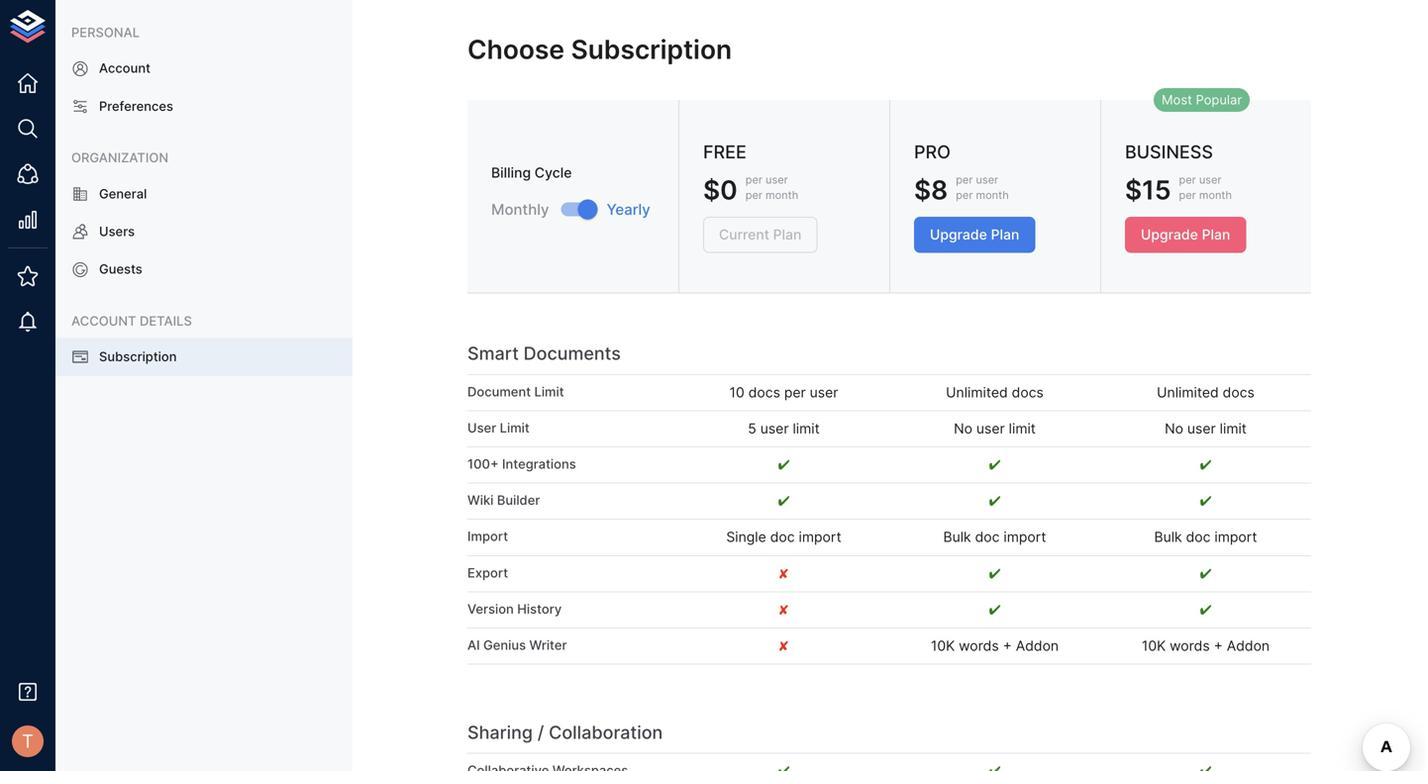 Task type: describe. For each thing, give the bounding box(es) containing it.
1 ✘ from the top
[[779, 565, 789, 582]]

3 doc from the left
[[1186, 529, 1211, 546]]

upgrade plan for second upgrade plan button
[[1141, 226, 1231, 243]]

2 upgrade plan button from the left
[[1125, 217, 1247, 253]]

2 10k words + addon from the left
[[1142, 638, 1270, 655]]

2 doc from the left
[[975, 529, 1000, 546]]

choose subscription
[[468, 34, 732, 65]]

pro
[[914, 141, 951, 163]]

10 docs per user
[[730, 384, 839, 401]]

3 limit from the left
[[1220, 420, 1247, 437]]

preferences link
[[55, 88, 353, 125]]

user inside $0 per user per month
[[766, 174, 788, 186]]

users
[[99, 224, 135, 239]]

month for 15
[[1200, 189, 1232, 202]]

5
[[748, 420, 757, 437]]

guests
[[99, 262, 142, 277]]

2 no from the left
[[1165, 420, 1184, 437]]

limit for 10 docs per user
[[534, 384, 564, 400]]

plan for 1st upgrade plan button from left
[[991, 226, 1020, 243]]

business
[[1125, 141, 1213, 163]]

limit for 5 user limit
[[500, 420, 530, 436]]

3 docs from the left
[[1223, 384, 1255, 401]]

1 no from the left
[[954, 420, 973, 437]]

wiki builder
[[468, 493, 540, 508]]

1 upgrade plan button from the left
[[914, 217, 1036, 253]]

1 doc from the left
[[770, 529, 795, 546]]

general
[[99, 186, 147, 201]]

upgrade for 1st upgrade plan button from left
[[930, 226, 988, 243]]

document limit
[[468, 384, 564, 400]]

5 user limit
[[748, 420, 820, 437]]

smart
[[468, 343, 519, 365]]

3 import from the left
[[1215, 529, 1258, 546]]

1 bulk doc import from the left
[[944, 529, 1047, 546]]

2 bulk doc import from the left
[[1155, 529, 1258, 546]]

user inside $ 15 per user per month
[[1200, 174, 1222, 186]]

1 bulk from the left
[[944, 529, 971, 546]]

8
[[931, 175, 948, 206]]

details
[[140, 313, 192, 329]]

users link
[[55, 213, 353, 251]]

15
[[1142, 175, 1171, 206]]

account link
[[55, 50, 353, 88]]

/
[[538, 722, 544, 744]]

choose
[[468, 34, 565, 65]]

t
[[22, 731, 34, 753]]

guests link
[[55, 251, 353, 289]]

personal
[[71, 25, 140, 40]]

organization
[[71, 150, 168, 166]]

2 addon from the left
[[1227, 638, 1270, 655]]

$ 15 per user per month
[[1125, 174, 1232, 206]]

$0
[[703, 175, 738, 206]]

single doc import
[[726, 529, 842, 546]]

account
[[71, 313, 136, 329]]

1 unlimited docs from the left
[[946, 384, 1044, 401]]

✘ for history
[[779, 602, 789, 619]]

single
[[726, 529, 767, 546]]

popular
[[1196, 92, 1242, 107]]

1 unlimited from the left
[[946, 384, 1008, 401]]

2 docs from the left
[[1012, 384, 1044, 401]]

10
[[730, 384, 745, 401]]



Task type: vqa. For each thing, say whether or not it's contained in the screenshot.
No user limit
yes



Task type: locate. For each thing, give the bounding box(es) containing it.
doc
[[770, 529, 795, 546], [975, 529, 1000, 546], [1186, 529, 1211, 546]]

1 + from the left
[[1003, 638, 1012, 655]]

1 horizontal spatial subscription
[[571, 34, 732, 65]]

subscription link
[[55, 338, 353, 376]]

upgrade plan down $ 15 per user per month
[[1141, 226, 1231, 243]]

unlimited docs
[[946, 384, 1044, 401], [1157, 384, 1255, 401]]

import
[[468, 529, 508, 545]]

no user limit
[[954, 420, 1036, 437], [1165, 420, 1247, 437]]

0 vertical spatial limit
[[534, 384, 564, 400]]

$ down pro
[[914, 175, 931, 206]]

documents
[[524, 343, 621, 365]]

0 horizontal spatial bulk doc import
[[944, 529, 1047, 546]]

2 horizontal spatial limit
[[1220, 420, 1247, 437]]

2 limit from the left
[[1009, 420, 1036, 437]]

sharing
[[468, 722, 533, 744]]

2 $ from the left
[[1125, 175, 1142, 206]]

0 horizontal spatial docs
[[749, 384, 781, 401]]

month
[[766, 189, 799, 202], [976, 189, 1009, 202], [1200, 189, 1232, 202]]

plan down $ 8 per user per month
[[991, 226, 1020, 243]]

0 horizontal spatial unlimited docs
[[946, 384, 1044, 401]]

0 horizontal spatial import
[[799, 529, 842, 546]]

$0 per user per month
[[703, 174, 799, 206]]

2 words from the left
[[1170, 638, 1210, 655]]

1 10k words + addon from the left
[[931, 638, 1059, 655]]

1 horizontal spatial bulk doc import
[[1155, 529, 1258, 546]]

writer
[[530, 638, 567, 653]]

month for 8
[[976, 189, 1009, 202]]

2 upgrade from the left
[[1141, 226, 1199, 243]]

user limit
[[468, 420, 530, 436]]

user
[[766, 174, 788, 186], [976, 174, 999, 186], [1200, 174, 1222, 186], [810, 384, 839, 401], [761, 420, 789, 437], [977, 420, 1005, 437], [1188, 420, 1216, 437]]

yearly
[[607, 201, 651, 218]]

0 horizontal spatial plan
[[991, 226, 1020, 243]]

most popular
[[1162, 92, 1242, 107]]

2 unlimited docs from the left
[[1157, 384, 1255, 401]]

0 horizontal spatial no
[[954, 420, 973, 437]]

1 horizontal spatial docs
[[1012, 384, 1044, 401]]

1 horizontal spatial upgrade
[[1141, 226, 1199, 243]]

0 vertical spatial subscription
[[571, 34, 732, 65]]

monthly
[[491, 201, 549, 218]]

0 horizontal spatial limit
[[500, 420, 530, 436]]

1 horizontal spatial 10k
[[1142, 638, 1166, 655]]

addon
[[1016, 638, 1059, 655], [1227, 638, 1270, 655]]

3 ✘ from the top
[[779, 638, 789, 655]]

upgrade plan button down $ 8 per user per month
[[914, 217, 1036, 253]]

unlimited
[[946, 384, 1008, 401], [1157, 384, 1219, 401]]

t button
[[6, 720, 50, 764]]

0 horizontal spatial 10k
[[931, 638, 955, 655]]

account
[[99, 61, 151, 76]]

sharing / collaboration
[[468, 722, 663, 744]]

1 horizontal spatial 10k words + addon
[[1142, 638, 1270, 655]]

upgrade plan button down $ 15 per user per month
[[1125, 217, 1247, 253]]

✔
[[778, 457, 790, 474], [989, 457, 1001, 474], [1200, 457, 1212, 474], [778, 493, 790, 510], [989, 493, 1001, 510], [1200, 493, 1212, 510], [989, 565, 1001, 582], [1200, 565, 1212, 582], [989, 602, 1001, 619], [1200, 602, 1212, 619]]

builder
[[497, 493, 540, 508]]

ai
[[468, 638, 480, 653]]

document
[[468, 384, 531, 400]]

version
[[468, 602, 514, 617]]

upgrade for second upgrade plan button
[[1141, 226, 1199, 243]]

user
[[468, 420, 496, 436]]

bulk
[[944, 529, 971, 546], [1155, 529, 1182, 546]]

subscription
[[571, 34, 732, 65], [99, 349, 177, 365]]

cycle
[[535, 164, 572, 181]]

month inside $ 8 per user per month
[[976, 189, 1009, 202]]

genius
[[483, 638, 526, 653]]

10k words + addon
[[931, 638, 1059, 655], [1142, 638, 1270, 655]]

account details
[[71, 313, 192, 329]]

upgrade plan
[[930, 226, 1020, 243], [1141, 226, 1231, 243]]

history
[[517, 602, 562, 617]]

0 vertical spatial ✘
[[779, 565, 789, 582]]

billing cycle
[[491, 164, 572, 181]]

plan
[[991, 226, 1020, 243], [1202, 226, 1231, 243]]

month inside $0 per user per month
[[766, 189, 799, 202]]

$
[[914, 175, 931, 206], [1125, 175, 1142, 206]]

plan for second upgrade plan button
[[1202, 226, 1231, 243]]

2 horizontal spatial import
[[1215, 529, 1258, 546]]

2 10k from the left
[[1142, 638, 1166, 655]]

0 horizontal spatial words
[[959, 638, 999, 655]]

1 10k from the left
[[931, 638, 955, 655]]

plan down $ 15 per user per month
[[1202, 226, 1231, 243]]

0 horizontal spatial upgrade
[[930, 226, 988, 243]]

100+ integrations
[[468, 457, 576, 472]]

general link
[[55, 175, 353, 213]]

billing
[[491, 164, 531, 181]]

1 horizontal spatial import
[[1004, 529, 1047, 546]]

1 horizontal spatial limit
[[534, 384, 564, 400]]

1 addon from the left
[[1016, 638, 1059, 655]]

1 horizontal spatial bulk
[[1155, 529, 1182, 546]]

limit right user
[[500, 420, 530, 436]]

collaboration
[[549, 722, 663, 744]]

2 no user limit from the left
[[1165, 420, 1247, 437]]

2 bulk from the left
[[1155, 529, 1182, 546]]

0 horizontal spatial subscription
[[99, 349, 177, 365]]

docs
[[749, 384, 781, 401], [1012, 384, 1044, 401], [1223, 384, 1255, 401]]

ai genius writer
[[468, 638, 567, 653]]

1 no user limit from the left
[[954, 420, 1036, 437]]

0 horizontal spatial month
[[766, 189, 799, 202]]

export
[[468, 565, 508, 581]]

1 words from the left
[[959, 638, 999, 655]]

1 horizontal spatial addon
[[1227, 638, 1270, 655]]

month inside $ 15 per user per month
[[1200, 189, 1232, 202]]

1 import from the left
[[799, 529, 842, 546]]

1 horizontal spatial month
[[976, 189, 1009, 202]]

2 month from the left
[[976, 189, 1009, 202]]

2 import from the left
[[1004, 529, 1047, 546]]

1 horizontal spatial words
[[1170, 638, 1210, 655]]

preferences
[[99, 98, 173, 114]]

1 horizontal spatial unlimited docs
[[1157, 384, 1255, 401]]

0 horizontal spatial $
[[914, 175, 931, 206]]

1 horizontal spatial limit
[[1009, 420, 1036, 437]]

$ inside $ 15 per user per month
[[1125, 175, 1142, 206]]

100+
[[468, 457, 499, 472]]

month right '$0'
[[766, 189, 799, 202]]

1 horizontal spatial upgrade plan button
[[1125, 217, 1247, 253]]

per
[[746, 174, 763, 186], [956, 174, 973, 186], [1179, 174, 1196, 186], [746, 189, 763, 202], [956, 189, 973, 202], [1179, 189, 1196, 202], [784, 384, 806, 401]]

upgrade plan button
[[914, 217, 1036, 253], [1125, 217, 1247, 253]]

$ down business
[[1125, 175, 1142, 206]]

1 upgrade plan from the left
[[930, 226, 1020, 243]]

1 vertical spatial limit
[[500, 420, 530, 436]]

2 + from the left
[[1214, 638, 1223, 655]]

$ inside $ 8 per user per month
[[914, 175, 931, 206]]

1 horizontal spatial no user limit
[[1165, 420, 1247, 437]]

✘
[[779, 565, 789, 582], [779, 602, 789, 619], [779, 638, 789, 655]]

2 ✘ from the top
[[779, 602, 789, 619]]

3 month from the left
[[1200, 189, 1232, 202]]

1 limit from the left
[[793, 420, 820, 437]]

limit
[[793, 420, 820, 437], [1009, 420, 1036, 437], [1220, 420, 1247, 437]]

smart documents
[[468, 343, 621, 365]]

1 horizontal spatial doc
[[975, 529, 1000, 546]]

upgrade plan for 1st upgrade plan button from left
[[930, 226, 1020, 243]]

0 horizontal spatial addon
[[1016, 638, 1059, 655]]

user inside $ 8 per user per month
[[976, 174, 999, 186]]

bulk doc import
[[944, 529, 1047, 546], [1155, 529, 1258, 546]]

limit
[[534, 384, 564, 400], [500, 420, 530, 436]]

1 $ from the left
[[914, 175, 931, 206]]

free
[[703, 141, 747, 163]]

no
[[954, 420, 973, 437], [1165, 420, 1184, 437]]

2 horizontal spatial docs
[[1223, 384, 1255, 401]]

1 horizontal spatial no
[[1165, 420, 1184, 437]]

0 horizontal spatial 10k words + addon
[[931, 638, 1059, 655]]

1 plan from the left
[[991, 226, 1020, 243]]

limit down smart documents
[[534, 384, 564, 400]]

1 horizontal spatial unlimited
[[1157, 384, 1219, 401]]

2 unlimited from the left
[[1157, 384, 1219, 401]]

import
[[799, 529, 842, 546], [1004, 529, 1047, 546], [1215, 529, 1258, 546]]

2 upgrade plan from the left
[[1141, 226, 1231, 243]]

upgrade plan down $ 8 per user per month
[[930, 226, 1020, 243]]

words
[[959, 638, 999, 655], [1170, 638, 1210, 655]]

1 vertical spatial subscription
[[99, 349, 177, 365]]

upgrade down $ 15 per user per month
[[1141, 226, 1199, 243]]

month right 8
[[976, 189, 1009, 202]]

integrations
[[502, 457, 576, 472]]

0 horizontal spatial upgrade plan
[[930, 226, 1020, 243]]

month right '15'
[[1200, 189, 1232, 202]]

$ for 15
[[1125, 175, 1142, 206]]

+
[[1003, 638, 1012, 655], [1214, 638, 1223, 655]]

1 vertical spatial ✘
[[779, 602, 789, 619]]

most
[[1162, 92, 1193, 107]]

wiki
[[468, 493, 494, 508]]

0 horizontal spatial upgrade plan button
[[914, 217, 1036, 253]]

1 horizontal spatial +
[[1214, 638, 1223, 655]]

1 month from the left
[[766, 189, 799, 202]]

1 horizontal spatial $
[[1125, 175, 1142, 206]]

0 horizontal spatial doc
[[770, 529, 795, 546]]

0 horizontal spatial +
[[1003, 638, 1012, 655]]

0 horizontal spatial no user limit
[[954, 420, 1036, 437]]

1 horizontal spatial plan
[[1202, 226, 1231, 243]]

$ for 8
[[914, 175, 931, 206]]

version history
[[468, 602, 562, 617]]

2 horizontal spatial doc
[[1186, 529, 1211, 546]]

10k
[[931, 638, 955, 655], [1142, 638, 1166, 655]]

1 docs from the left
[[749, 384, 781, 401]]

2 horizontal spatial month
[[1200, 189, 1232, 202]]

0 horizontal spatial limit
[[793, 420, 820, 437]]

upgrade down $ 8 per user per month
[[930, 226, 988, 243]]

1 upgrade from the left
[[930, 226, 988, 243]]

1 horizontal spatial upgrade plan
[[1141, 226, 1231, 243]]

upgrade
[[930, 226, 988, 243], [1141, 226, 1199, 243]]

2 plan from the left
[[1202, 226, 1231, 243]]

$ 8 per user per month
[[914, 174, 1009, 206]]

0 horizontal spatial bulk
[[944, 529, 971, 546]]

2 vertical spatial ✘
[[779, 638, 789, 655]]

✘ for genius
[[779, 638, 789, 655]]

0 horizontal spatial unlimited
[[946, 384, 1008, 401]]



